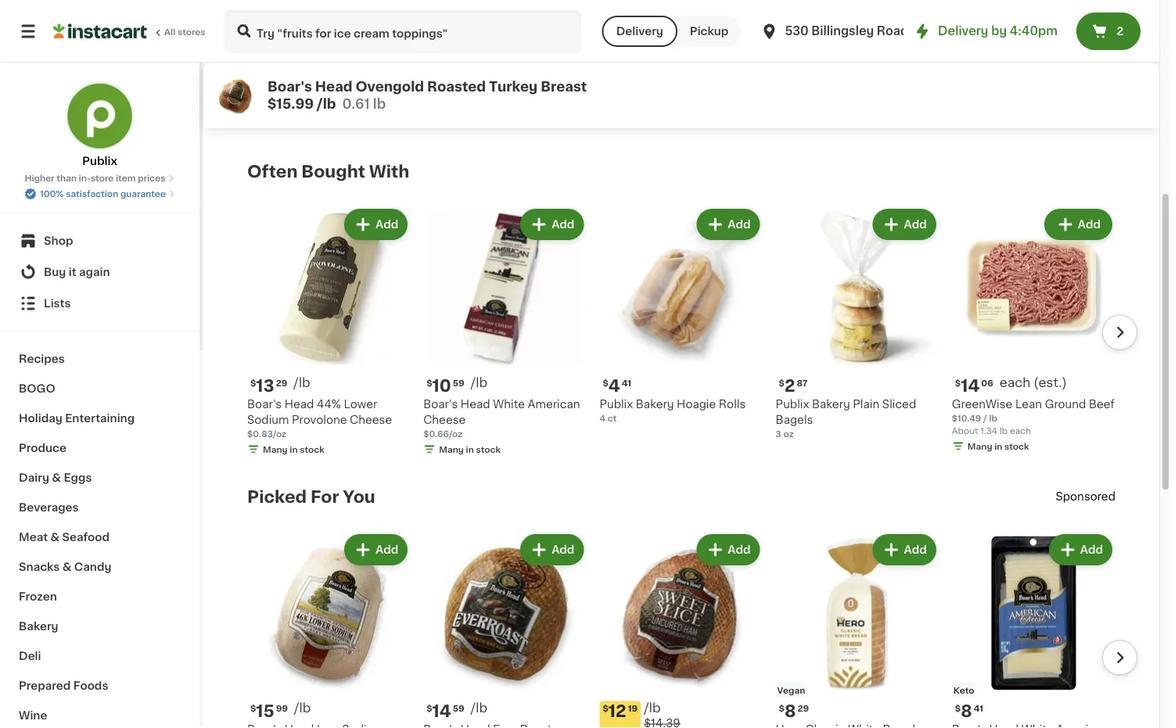Task type: vqa. For each thing, say whether or not it's contained in the screenshot.
1st 9, from the top
no



Task type: describe. For each thing, give the bounding box(es) containing it.
13
[[256, 378, 274, 394]]

boar's for 10
[[423, 399, 458, 410]]

holiday entertaining
[[19, 413, 135, 424]]

publix link
[[65, 81, 134, 169]]

2 button
[[1077, 13, 1141, 50]]

15
[[256, 703, 274, 720]]

100% satisfaction guarantee button
[[24, 185, 175, 200]]

buy it again link
[[9, 257, 190, 288]]

about
[[952, 426, 978, 435]]

oz
[[784, 430, 794, 438]]

59 for 10
[[453, 379, 465, 387]]

publix inside 'link'
[[82, 156, 117, 167]]

3
[[776, 430, 782, 438]]

foods
[[73, 681, 108, 692]]

delivery for delivery by 4:40pm
[[938, 25, 989, 37]]

41 for 8
[[974, 704, 984, 713]]

shop link
[[9, 225, 190, 257]]

cheese inside boar's head 44% lower sodium provolone cheese $0.83/oz
[[350, 414, 392, 425]]

$ 8 29
[[779, 703, 809, 720]]

product group containing 10
[[423, 206, 587, 459]]

snacks
[[19, 562, 60, 573]]

item carousel region containing 15
[[225, 525, 1138, 729]]

product group containing 12
[[600, 531, 763, 729]]

14 for each (est.)
[[961, 378, 980, 394]]

(refinery
[[756, 74, 803, 85]]

& for meat
[[50, 532, 60, 543]]

lower
[[344, 399, 377, 410]]

product group containing 4
[[600, 206, 763, 424]]

eggs
[[64, 473, 92, 484]]

$ 14 59 /lb
[[427, 702, 488, 720]]

1 horizontal spatial 4
[[609, 378, 620, 394]]

bakery for 4
[[636, 399, 674, 410]]

$ for $ 14 06 each (est.)
[[955, 379, 961, 387]]

$10.59 per pound element
[[423, 376, 587, 396]]

87
[[797, 379, 808, 387]]

1 horizontal spatial of
[[717, 105, 731, 116]]

0 vertical spatial less
[[715, 42, 741, 53]]

meat & seafood
[[19, 532, 110, 543]]

& for dairy
[[52, 473, 61, 484]]

than
[[743, 42, 770, 53]]

delivery by 4:40pm link
[[913, 22, 1058, 41]]

29 for 13
[[276, 379, 287, 387]]

honey)
[[585, 89, 625, 100]]

prepared
[[19, 681, 71, 692]]

again
[[79, 267, 110, 278]]

59 for 14
[[453, 704, 465, 713]]

sea
[[633, 74, 654, 85]]

coated
[[770, 58, 811, 69]]

turkey inside boar's head ovengold roasted turkey breast $15.99 /lb 0.61 lb
[[489, 80, 538, 94]]

all stores
[[164, 28, 206, 36]]

produce link
[[9, 434, 190, 463]]

$ for $ 13 29
[[250, 379, 256, 387]]

paprika
[[734, 105, 774, 116]]

2 horizontal spatial many
[[968, 442, 993, 451]]

greenwise lean ground beef $10.49 / lb about 1.34 lb each
[[952, 399, 1115, 435]]

publix for 2
[[776, 399, 809, 410]]

2 inside button
[[1117, 26, 1124, 37]]

higher than in-store item prices
[[25, 174, 166, 183]]

$0.83/oz
[[247, 430, 286, 438]]

$ 10 59
[[427, 378, 465, 394]]

$12.19 per pound original price: $14.39 element
[[600, 701, 763, 729]]

head for 10
[[461, 399, 490, 410]]

picked
[[247, 489, 307, 505]]

roasted
[[427, 80, 486, 94]]

bagels
[[776, 414, 813, 425]]

product group containing 15
[[247, 531, 411, 729]]

service type group
[[602, 16, 741, 47]]

& for snacks
[[62, 562, 72, 573]]

2 horizontal spatial many in stock
[[968, 442, 1030, 451]]

snacks & candy link
[[9, 552, 190, 582]]

publix bakery plain sliced bagels 3 oz
[[776, 399, 917, 438]]

8 for $ 8 29
[[785, 703, 796, 720]]

bakery link
[[9, 612, 190, 642]]

$ 8 41
[[955, 703, 984, 720]]

lb for 0.61
[[373, 97, 386, 111]]

$ 14 06 each (est.)
[[955, 377, 1067, 394]]

guarantee
[[120, 190, 166, 198]]

$ for $ 8 41
[[955, 704, 961, 713]]

holiday
[[19, 413, 62, 424]]

/lb for 12
[[644, 702, 661, 715]]

ingredients button
[[549, 24, 823, 40]]

100% satisfaction guarantee
[[40, 190, 166, 198]]

(est.)
[[1034, 377, 1067, 389]]

99
[[276, 704, 288, 713]]

item carousel region containing 13
[[247, 200, 1138, 481]]

2 horizontal spatial stock
[[1005, 442, 1030, 451]]

$ for $ 10 59
[[427, 379, 432, 387]]

stock for 13
[[300, 445, 325, 454]]

$ 2 87
[[779, 378, 808, 394]]

recipes
[[19, 354, 65, 365]]

meat
[[19, 532, 48, 543]]

/lb for 15
[[294, 702, 311, 715]]

it
[[69, 267, 76, 278]]

billingsley
[[812, 25, 874, 37]]

you
[[343, 489, 375, 505]]

keto
[[954, 686, 975, 695]]

prepared foods link
[[9, 671, 190, 701]]

14 for /lb
[[432, 703, 451, 720]]

wine link
[[9, 701, 190, 729]]

dairy
[[19, 473, 49, 484]]

many in stock for 10
[[439, 445, 501, 454]]

bakery for 2
[[812, 399, 850, 410]]

530
[[785, 25, 809, 37]]

$ for $ 12 19
[[603, 704, 609, 713]]

natural
[[566, 105, 606, 116]]

dairy & eggs link
[[9, 463, 190, 493]]

rolls
[[719, 399, 746, 410]]

$13.29 per pound element
[[247, 376, 411, 396]]

provolone
[[292, 414, 347, 425]]

0 horizontal spatial of
[[549, 105, 563, 116]]

in for 10
[[466, 445, 474, 454]]

1 horizontal spatial less
[[782, 89, 808, 100]]

all stores link
[[53, 9, 207, 53]]

8 for $ 8 41
[[961, 703, 972, 720]]

or
[[766, 89, 779, 100]]

recipes link
[[9, 344, 190, 374]]

sodium inside boar's head 44% lower sodium provolone cheese $0.83/oz
[[247, 414, 289, 425]]

1.34
[[981, 426, 998, 435]]

road
[[877, 25, 909, 37]]

delivery button
[[602, 16, 678, 47]]

$ for $ 4 41
[[603, 379, 609, 387]]

phosphate,dextrose,
[[654, 58, 767, 69]]

breast inside ingredients turkey breast water contains less than 1.5% of salt,sugar, sodium phosphate,dextrose, coated with: dextrose sea salt honey solids (refinery syrup honey) paprika,spices onion 2% or less of natural flavors, extractives of paprika and turmeric.
[[589, 42, 625, 53]]

plain
[[853, 399, 880, 410]]

2 horizontal spatial of
[[800, 42, 814, 53]]

spo nsored
[[1056, 492, 1116, 503]]

pickup
[[690, 26, 729, 37]]



Task type: locate. For each thing, give the bounding box(es) containing it.
$ 15 99
[[250, 703, 288, 720]]

frozen
[[19, 592, 57, 603]]

stock for 10
[[476, 445, 501, 454]]

&
[[52, 473, 61, 484], [50, 532, 60, 543], [62, 562, 72, 573]]

0 horizontal spatial 4
[[600, 414, 606, 422]]

29 inside $ 8 29
[[798, 704, 809, 713]]

1 vertical spatial less
[[782, 89, 808, 100]]

0 vertical spatial item carousel region
[[247, 200, 1138, 481]]

1 horizontal spatial 14
[[961, 378, 980, 394]]

0 vertical spatial 4
[[609, 378, 620, 394]]

$ inside $ 10 59
[[427, 379, 432, 387]]

each up lean
[[1000, 377, 1031, 389]]

1 59 from the top
[[453, 379, 465, 387]]

produce
[[19, 443, 66, 454]]

water
[[628, 42, 660, 53]]

cheese inside boar's head white american cheese $0.66/oz
[[423, 414, 466, 425]]

41 for 4
[[622, 379, 632, 387]]

$14.06 each (estimated) element
[[952, 376, 1116, 396]]

2 59 from the top
[[453, 704, 465, 713]]

publix inside publix bakery plain sliced bagels 3 oz
[[776, 399, 809, 410]]

$
[[250, 379, 256, 387], [603, 379, 609, 387], [427, 379, 432, 387], [779, 379, 785, 387], [955, 379, 961, 387], [250, 704, 256, 713], [603, 704, 609, 713], [427, 704, 432, 713], [779, 704, 785, 713], [955, 704, 961, 713]]

boar's for 13
[[247, 399, 282, 410]]

0 horizontal spatial sodium
[[247, 414, 289, 425]]

bakery inside publix bakery plain sliced bagels 3 oz
[[812, 399, 850, 410]]

59 inside $ 10 59
[[453, 379, 465, 387]]

29 right '13'
[[276, 379, 287, 387]]

higher
[[25, 174, 55, 183]]

head for 13
[[285, 399, 314, 410]]

0 vertical spatial each
[[1000, 377, 1031, 389]]

turkey inside ingredients turkey breast water contains less than 1.5% of salt,sugar, sodium phosphate,dextrose, coated with: dextrose sea salt honey solids (refinery syrup honey) paprika,spices onion 2% or less of natural flavors, extractives of paprika and turmeric.
[[549, 42, 586, 53]]

1 horizontal spatial 2
[[1117, 26, 1124, 37]]

than
[[57, 174, 77, 183]]

ingredients turkey breast water contains less than 1.5% of salt,sugar, sodium phosphate,dextrose, coated with: dextrose sea salt honey solids (refinery syrup honey) paprika,spices onion 2% or less of natural flavors, extractives of paprika and turmeric.
[[549, 27, 814, 132]]

lists link
[[9, 288, 190, 319]]

bakery left hoagie
[[636, 399, 674, 410]]

beef
[[1089, 399, 1115, 410]]

0 horizontal spatial 14
[[432, 703, 451, 720]]

0 horizontal spatial less
[[715, 42, 741, 53]]

white
[[493, 399, 525, 410]]

0 vertical spatial turkey
[[549, 42, 586, 53]]

$ for $ 15 99
[[250, 704, 256, 713]]

bakery down frozen
[[19, 621, 58, 632]]

1 horizontal spatial sodium
[[609, 58, 651, 69]]

publix up "bagels"
[[776, 399, 809, 410]]

29 down vegan
[[798, 704, 809, 713]]

1 horizontal spatial stock
[[476, 445, 501, 454]]

product group containing 13
[[247, 206, 411, 459]]

$ for $ 8 29
[[779, 704, 785, 713]]

4
[[609, 378, 620, 394], [600, 414, 606, 422]]

lean
[[1016, 399, 1042, 410]]

/lb for 10
[[471, 377, 488, 389]]

ground
[[1045, 399, 1086, 410]]

/lb inside boar's head ovengold roasted turkey breast $15.99 /lb 0.61 lb
[[317, 97, 336, 111]]

/lb inside $ 14 59 /lb
[[471, 702, 488, 715]]

lb right /
[[989, 414, 998, 422]]

None search field
[[224, 9, 582, 53]]

many for 13
[[263, 445, 288, 454]]

delivery inside 'button'
[[616, 26, 663, 37]]

turkey up salt,sugar,
[[549, 42, 586, 53]]

breast inside boar's head ovengold roasted turkey breast $15.99 /lb 0.61 lb
[[541, 80, 587, 94]]

& left "candy"
[[62, 562, 72, 573]]

4 up ct
[[609, 378, 620, 394]]

0 vertical spatial 41
[[622, 379, 632, 387]]

$ 13 29
[[250, 378, 287, 394]]

& left eggs in the left bottom of the page
[[52, 473, 61, 484]]

many in stock down the $0.66/oz
[[439, 445, 501, 454]]

less up phosphate,dextrose,
[[715, 42, 741, 53]]

0 vertical spatial breast
[[589, 42, 625, 53]]

41 inside the $ 8 41
[[974, 704, 984, 713]]

bogo link
[[9, 374, 190, 404]]

1 horizontal spatial lb
[[989, 414, 998, 422]]

of down onion
[[717, 105, 731, 116]]

/lb for 13
[[294, 377, 310, 389]]

delivery
[[938, 25, 989, 37], [616, 26, 663, 37]]

stock down boar's head white american cheese $0.66/oz
[[476, 445, 501, 454]]

stores
[[178, 28, 206, 36]]

many in stock down the 1.34 at the bottom right
[[968, 442, 1030, 451]]

$ for $ 14 59 /lb
[[427, 704, 432, 713]]

cheese
[[350, 414, 392, 425], [423, 414, 466, 425]]

1 vertical spatial 41
[[974, 704, 984, 713]]

delivery by 4:40pm
[[938, 25, 1058, 37]]

/lb inside $13.29 per pound "element"
[[294, 377, 310, 389]]

item carousel region
[[247, 200, 1138, 481], [225, 525, 1138, 729]]

in-
[[79, 174, 91, 183]]

12
[[609, 703, 627, 720]]

ovengold
[[356, 80, 424, 94]]

lb inside boar's head ovengold roasted turkey breast $15.99 /lb 0.61 lb
[[373, 97, 386, 111]]

1 horizontal spatial in
[[466, 445, 474, 454]]

2 horizontal spatial head
[[461, 399, 490, 410]]

breast
[[589, 42, 625, 53], [541, 80, 587, 94]]

solids
[[720, 74, 754, 85]]

turkey left with:
[[489, 80, 538, 94]]

greenwise
[[952, 399, 1013, 410]]

100%
[[40, 190, 64, 198]]

syrup
[[549, 89, 582, 100]]

14 inside $ 14 06 each (est.)
[[961, 378, 980, 394]]

instacart logo image
[[53, 22, 147, 41]]

0 horizontal spatial in
[[290, 445, 298, 454]]

boar's up $15.99
[[268, 80, 312, 94]]

2 vertical spatial lb
[[1000, 426, 1008, 435]]

deli
[[19, 651, 41, 662]]

$ inside the $ 13 29
[[250, 379, 256, 387]]

and
[[777, 105, 799, 116]]

publix logo image
[[65, 81, 134, 150]]

boar's inside boar's head white american cheese $0.66/oz
[[423, 399, 458, 410]]

1 horizontal spatial many
[[439, 445, 464, 454]]

41 up 'publix bakery hoagie rolls 4 ct'
[[622, 379, 632, 387]]

$15.99 per pound element
[[247, 701, 411, 722]]

many down the $0.66/oz
[[439, 445, 464, 454]]

boar's inside boar's head ovengold roasted turkey breast $15.99 /lb 0.61 lb
[[268, 80, 312, 94]]

1 horizontal spatial 29
[[798, 704, 809, 713]]

8 down vegan
[[785, 703, 796, 720]]

frozen link
[[9, 582, 190, 612]]

0 horizontal spatial publix
[[82, 156, 117, 167]]

0 horizontal spatial many
[[263, 445, 288, 454]]

1 vertical spatial 4
[[600, 414, 606, 422]]

sodium up sea
[[609, 58, 651, 69]]

1 horizontal spatial turkey
[[549, 42, 586, 53]]

1 vertical spatial 59
[[453, 704, 465, 713]]

bought
[[302, 163, 365, 180]]

delivery up water
[[616, 26, 663, 37]]

8 down keto
[[961, 703, 972, 720]]

29 for 8
[[798, 704, 809, 713]]

0 horizontal spatial 29
[[276, 379, 287, 387]]

Search field
[[225, 11, 580, 52]]

paprika,spices
[[628, 89, 708, 100]]

product group containing 2
[[776, 206, 940, 440]]

& inside 'link'
[[62, 562, 72, 573]]

cheese up the $0.66/oz
[[423, 414, 466, 425]]

in down provolone
[[290, 445, 298, 454]]

head inside boar's head white american cheese $0.66/oz
[[461, 399, 490, 410]]

29 inside the $ 13 29
[[276, 379, 287, 387]]

0 horizontal spatial 41
[[622, 379, 632, 387]]

many down "$0.83/oz"
[[263, 445, 288, 454]]

boar's
[[268, 80, 312, 94], [247, 399, 282, 410], [423, 399, 458, 410]]

publix inside 'publix bakery hoagie rolls 4 ct'
[[600, 399, 633, 410]]

41 down keto
[[974, 704, 984, 713]]

publix bakery hoagie rolls 4 ct
[[600, 399, 746, 422]]

lb for 1.34
[[1000, 426, 1008, 435]]

0 vertical spatial lb
[[373, 97, 386, 111]]

41
[[622, 379, 632, 387], [974, 704, 984, 713]]

buy
[[44, 267, 66, 278]]

2 horizontal spatial lb
[[1000, 426, 1008, 435]]

0 horizontal spatial delivery
[[616, 26, 663, 37]]

1 vertical spatial 14
[[432, 703, 451, 720]]

41 inside '$ 4 41'
[[622, 379, 632, 387]]

ct
[[608, 414, 617, 422]]

sodium up "$0.83/oz"
[[247, 414, 289, 425]]

publix up ct
[[600, 399, 633, 410]]

head inside boar's head ovengold roasted turkey breast $15.99 /lb 0.61 lb
[[315, 80, 353, 94]]

beverages link
[[9, 493, 190, 523]]

wine
[[19, 711, 47, 721]]

1 horizontal spatial 8
[[961, 703, 972, 720]]

bogo
[[19, 383, 55, 394]]

1 horizontal spatial many in stock
[[439, 445, 501, 454]]

publix for 4
[[600, 399, 633, 410]]

less up and
[[782, 89, 808, 100]]

in for 13
[[290, 445, 298, 454]]

1 horizontal spatial bakery
[[636, 399, 674, 410]]

publix
[[82, 156, 117, 167], [600, 399, 633, 410], [776, 399, 809, 410]]

lb down ovengold
[[373, 97, 386, 111]]

vegan
[[778, 686, 805, 695]]

1 horizontal spatial cheese
[[423, 414, 466, 425]]

breast down salt,sugar,
[[541, 80, 587, 94]]

1.5%
[[773, 42, 797, 53]]

0 horizontal spatial turkey
[[489, 80, 538, 94]]

4:40pm
[[1010, 25, 1058, 37]]

delivery for delivery
[[616, 26, 663, 37]]

dairy & eggs
[[19, 473, 92, 484]]

each inside greenwise lean ground beef $10.49 / lb about 1.34 lb each
[[1010, 426, 1031, 435]]

$10.49
[[952, 414, 982, 422]]

0 horizontal spatial 2
[[785, 378, 795, 394]]

0 vertical spatial 59
[[453, 379, 465, 387]]

lb right the 1.34 at the bottom right
[[1000, 426, 1008, 435]]

seafood
[[62, 532, 110, 543]]

1 horizontal spatial delivery
[[938, 25, 989, 37]]

1 horizontal spatial head
[[315, 80, 353, 94]]

boar's inside boar's head 44% lower sodium provolone cheese $0.83/oz
[[247, 399, 282, 410]]

stock down greenwise lean ground beef $10.49 / lb about 1.34 lb each
[[1005, 442, 1030, 451]]

2 8 from the left
[[961, 703, 972, 720]]

dextrose
[[580, 74, 631, 85]]

2 vertical spatial &
[[62, 562, 72, 573]]

$ inside $ 8 29
[[779, 704, 785, 713]]

sodium
[[609, 58, 651, 69], [247, 414, 289, 425]]

product group
[[247, 206, 411, 459], [423, 206, 587, 459], [600, 206, 763, 424], [776, 206, 940, 440], [952, 206, 1116, 456], [247, 531, 411, 729], [423, 531, 587, 729], [600, 531, 763, 729], [776, 531, 940, 729], [952, 531, 1116, 729]]

1 vertical spatial sodium
[[247, 414, 289, 425]]

1 vertical spatial breast
[[541, 80, 587, 94]]

1 8 from the left
[[785, 703, 796, 720]]

deli link
[[9, 642, 190, 671]]

0 horizontal spatial many in stock
[[263, 445, 325, 454]]

14
[[961, 378, 980, 394], [432, 703, 451, 720]]

0 horizontal spatial cheese
[[350, 414, 392, 425]]

contains
[[663, 42, 712, 53]]

head up provolone
[[285, 399, 314, 410]]

often bought with
[[247, 163, 410, 180]]

turmeric.
[[549, 121, 601, 132]]

$ inside the $ 8 41
[[955, 704, 961, 713]]

59 inside $ 14 59 /lb
[[453, 704, 465, 713]]

head inside boar's head 44% lower sodium provolone cheese $0.83/oz
[[285, 399, 314, 410]]

0 horizontal spatial lb
[[373, 97, 386, 111]]

$ for $ 2 87
[[779, 379, 785, 387]]

delivery left by
[[938, 25, 989, 37]]

boar's down 10
[[423, 399, 458, 410]]

boar's down '13'
[[247, 399, 282, 410]]

of down 530 at right top
[[800, 42, 814, 53]]

1 horizontal spatial breast
[[589, 42, 625, 53]]

/lb inside $12.19 per pound original price: $14.39 element
[[644, 702, 661, 715]]

head
[[315, 80, 353, 94], [285, 399, 314, 410], [461, 399, 490, 410]]

lb
[[373, 97, 386, 111], [989, 414, 998, 422], [1000, 426, 1008, 435]]

$ inside $ 14 59 /lb
[[427, 704, 432, 713]]

$ inside $ 2 87
[[779, 379, 785, 387]]

many down the 1.34 at the bottom right
[[968, 442, 993, 451]]

530 billingsley road
[[785, 25, 909, 37]]

14 inside $ 14 59 /lb
[[432, 703, 451, 720]]

0 horizontal spatial head
[[285, 399, 314, 410]]

many for 10
[[439, 445, 464, 454]]

1 vertical spatial lb
[[989, 414, 998, 422]]

store
[[91, 174, 114, 183]]

2 horizontal spatial bakery
[[812, 399, 850, 410]]

each inside $ 14 06 each (est.)
[[1000, 377, 1031, 389]]

2 horizontal spatial in
[[995, 442, 1003, 451]]

prepared foods
[[19, 681, 108, 692]]

1 vertical spatial 2
[[785, 378, 795, 394]]

$ inside $ 15 99
[[250, 704, 256, 713]]

4 inside 'publix bakery hoagie rolls 4 ct'
[[600, 414, 606, 422]]

2 horizontal spatial publix
[[776, 399, 809, 410]]

44%
[[317, 399, 341, 410]]

head left white
[[461, 399, 490, 410]]

$ inside $ 14 06 each (est.)
[[955, 379, 961, 387]]

$0.66/oz
[[423, 430, 463, 438]]

breast down the ingredients
[[589, 42, 625, 53]]

candy
[[74, 562, 111, 573]]

of
[[800, 42, 814, 53], [549, 105, 563, 116], [717, 105, 731, 116]]

bakery
[[636, 399, 674, 410], [812, 399, 850, 410], [19, 621, 58, 632]]

many in stock for 13
[[263, 445, 325, 454]]

$ inside $ 12 19
[[603, 704, 609, 713]]

in down boar's head white american cheese $0.66/oz
[[466, 445, 474, 454]]

1 horizontal spatial 41
[[974, 704, 984, 713]]

cheese down lower
[[350, 414, 392, 425]]

0 vertical spatial 29
[[276, 379, 287, 387]]

0 vertical spatial 14
[[961, 378, 980, 394]]

0.61
[[342, 97, 370, 111]]

1 vertical spatial each
[[1010, 426, 1031, 435]]

in down the 1.34 at the bottom right
[[995, 442, 1003, 451]]

0 vertical spatial &
[[52, 473, 61, 484]]

$ inside '$ 4 41'
[[603, 379, 609, 387]]

0 horizontal spatial bakery
[[19, 621, 58, 632]]

1 vertical spatial &
[[50, 532, 60, 543]]

spo
[[1056, 492, 1078, 503]]

boar's head white american cheese $0.66/oz
[[423, 399, 580, 438]]

each down lean
[[1010, 426, 1031, 435]]

lists
[[44, 298, 71, 309]]

picked for you
[[247, 489, 375, 505]]

of down syrup
[[549, 105, 563, 116]]

1 vertical spatial 29
[[798, 704, 809, 713]]

bakery left the plain
[[812, 399, 850, 410]]

sliced
[[883, 399, 917, 410]]

0 vertical spatial sodium
[[609, 58, 651, 69]]

1 vertical spatial item carousel region
[[225, 525, 1138, 729]]

1 vertical spatial turkey
[[489, 80, 538, 94]]

0 horizontal spatial 8
[[785, 703, 796, 720]]

/lb inside $15.99 per pound element
[[294, 702, 311, 715]]

american
[[528, 399, 580, 410]]

many in stock down "$0.83/oz"
[[263, 445, 325, 454]]

1 cheese from the left
[[350, 414, 392, 425]]

0 vertical spatial 2
[[1117, 26, 1124, 37]]

bakery inside 'publix bakery hoagie rolls 4 ct'
[[636, 399, 674, 410]]

/lb inside $10.59 per pound element
[[471, 377, 488, 389]]

& right the meat
[[50, 532, 60, 543]]

stock down provolone
[[300, 445, 325, 454]]

higher than in-store item prices link
[[25, 172, 175, 185]]

$14.59 per pound element
[[423, 701, 587, 722]]

all
[[164, 28, 175, 36]]

0 horizontal spatial stock
[[300, 445, 325, 454]]

head up '0.61'
[[315, 80, 353, 94]]

$ 12 19
[[603, 703, 638, 720]]

honey
[[681, 74, 717, 85]]

2 cheese from the left
[[423, 414, 466, 425]]

entertaining
[[65, 413, 135, 424]]

ingredients
[[549, 27, 614, 38]]

prices
[[138, 174, 166, 183]]

sodium inside ingredients turkey breast water contains less than 1.5% of salt,sugar, sodium phosphate,dextrose, coated with: dextrose sea salt honey solids (refinery syrup honey) paprika,spices onion 2% or less of natural flavors, extractives of paprika and turmeric.
[[609, 58, 651, 69]]

publix up higher than in-store item prices link
[[82, 156, 117, 167]]

1 horizontal spatial publix
[[600, 399, 633, 410]]

4 left ct
[[600, 414, 606, 422]]

0 horizontal spatial breast
[[541, 80, 587, 94]]



